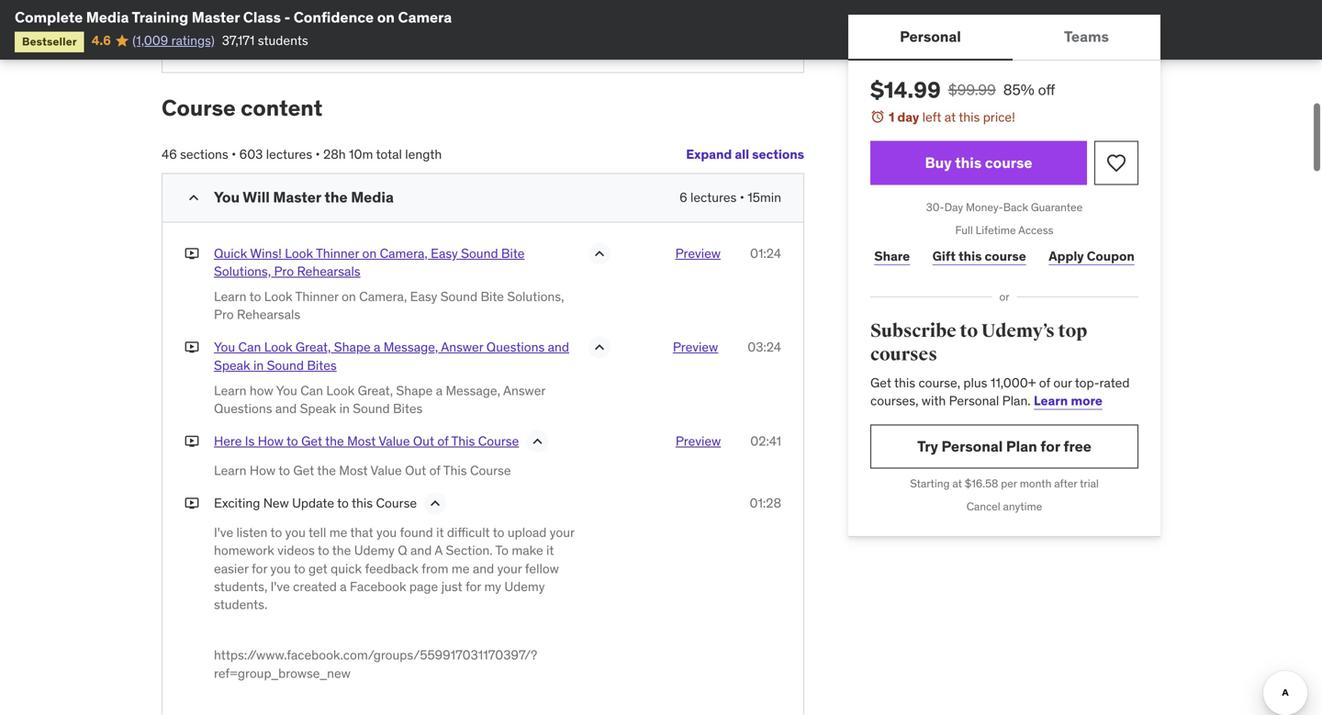 Task type: vqa. For each thing, say whether or not it's contained in the screenshot.
right Science
no



Task type: describe. For each thing, give the bounding box(es) containing it.
top
[[1059, 320, 1088, 343]]

starting
[[911, 477, 950, 491]]

sound inside you can look great, shape a message, answer questions and speak in sound bites
[[267, 357, 304, 374]]

learn for learn to look thinner on camera, easy sound bite solutions, pro rehearsals
[[214, 288, 247, 305]]

sound inside quick wins! look thinner on camera, easy sound bite solutions, pro rehearsals
[[461, 245, 498, 262]]

camera, for to
[[359, 288, 407, 305]]

courses
[[871, 344, 938, 366]]

xsmall image for here
[[185, 433, 199, 451]]

class
[[243, 8, 281, 27]]

i've listen to you tell me that you found it difficult to upload your homework videos to the udemy q and a section. to make it easier for you to get quick feedback from me and your fellow students, i've created a facebook page just for my udemy students.
[[214, 525, 575, 613]]

plan
[[1007, 437, 1038, 456]]

expand
[[686, 146, 732, 163]]

buy this course button
[[871, 141, 1088, 185]]

0 horizontal spatial me
[[330, 525, 348, 541]]

small image
[[185, 189, 203, 207]]

of inside button
[[438, 433, 449, 450]]

confidence
[[294, 8, 374, 27]]

guarantee
[[1032, 200, 1083, 215]]

value inside button
[[379, 433, 410, 450]]

apply
[[1049, 248, 1085, 264]]

cancel
[[967, 500, 1001, 514]]

buy this course
[[926, 153, 1033, 172]]

1 vertical spatial how
[[250, 463, 276, 479]]

the inside here is how to get the most value out of this course button
[[325, 433, 344, 450]]

starting at $16.58 per month after trial cancel anytime
[[911, 477, 1100, 514]]

get
[[309, 561, 328, 577]]

most inside button
[[347, 433, 376, 450]]

1 horizontal spatial for
[[466, 579, 481, 595]]

2 vertical spatial personal
[[942, 437, 1003, 456]]

more
[[1072, 393, 1103, 409]]

to right update
[[337, 495, 349, 512]]

0 vertical spatial udemy
[[354, 543, 395, 559]]

courses,
[[871, 393, 919, 409]]

apply coupon
[[1049, 248, 1135, 264]]

length
[[405, 146, 442, 163]]

alarm image
[[871, 109, 886, 124]]

a
[[435, 543, 443, 559]]

0 vertical spatial on
[[377, 8, 395, 27]]

day
[[945, 200, 964, 215]]

personal inside button
[[900, 27, 962, 46]]

0 horizontal spatial it
[[436, 525, 444, 541]]

0 horizontal spatial hide lecture description image
[[426, 495, 445, 513]]

complete
[[15, 8, 83, 27]]

students.
[[214, 597, 268, 613]]

trial
[[1080, 477, 1100, 491]]

0 vertical spatial media
[[86, 8, 129, 27]]

is
[[245, 433, 255, 450]]

$14.99 $99.99 85% off
[[871, 76, 1056, 104]]

xsmall image for you
[[185, 339, 199, 357]]

that
[[350, 525, 374, 541]]

tab list containing personal
[[849, 15, 1161, 61]]

make
[[512, 543, 544, 559]]

you for you can look great, shape a message, answer questions and speak in sound bites
[[214, 339, 235, 356]]

1 horizontal spatial master
[[273, 188, 321, 207]]

0 horizontal spatial for
[[252, 561, 267, 577]]

try personal plan for free link
[[871, 425, 1139, 469]]

learn to look thinner on camera, easy sound bite solutions, pro rehearsals
[[214, 288, 565, 323]]

at inside starting at $16.58 per month after trial cancel anytime
[[953, 477, 963, 491]]

learn how to get the most value out of this course
[[214, 463, 511, 479]]

and inside you can look great, shape a message, answer questions and speak in sound bites
[[548, 339, 570, 356]]

$14.99
[[871, 76, 941, 104]]

1 horizontal spatial •
[[316, 146, 320, 163]]

hide lecture description image for learn how to get the most value out of this course
[[529, 433, 547, 451]]

camera, for wins!
[[380, 245, 428, 262]]

here is how to get the most value out of this course
[[214, 433, 519, 450]]

answer inside you can look great, shape a message, answer questions and speak in sound bites
[[441, 339, 484, 356]]

shape inside you can look great, shape a message, answer questions and speak in sound bites
[[334, 339, 371, 356]]

0 horizontal spatial lectures
[[266, 146, 313, 163]]

this for buy
[[956, 153, 982, 172]]

tell
[[309, 525, 326, 541]]

fellow
[[525, 561, 559, 577]]

1 horizontal spatial it
[[547, 543, 554, 559]]

look for wins!
[[285, 245, 313, 262]]

can inside "learn how you can look great, shape a message, answer questions and speak in sound bites"
[[301, 382, 323, 399]]

02:41
[[751, 433, 782, 450]]

gift this course
[[933, 248, 1027, 264]]

on for to
[[342, 288, 356, 305]]

shape inside "learn how you can look great, shape a message, answer questions and speak in sound bites"
[[396, 382, 433, 399]]

facebook
[[350, 579, 407, 595]]

plus
[[964, 375, 988, 391]]

6 lectures • 15min
[[680, 189, 782, 206]]

students,
[[214, 579, 268, 595]]

and left a
[[411, 543, 432, 559]]

expand all sections button
[[686, 136, 805, 173]]

our
[[1054, 375, 1073, 391]]

try
[[918, 437, 939, 456]]

$16.58
[[965, 477, 999, 491]]

thinner for to
[[295, 288, 339, 305]]

preview for 01:24
[[676, 245, 721, 262]]

wins!
[[250, 245, 282, 262]]

great, inside you can look great, shape a message, answer questions and speak in sound bites
[[296, 339, 331, 356]]

learn for learn more
[[1034, 393, 1069, 409]]

off
[[1039, 80, 1056, 99]]

volkswagen image
[[331, 22, 372, 57]]

1 vertical spatial media
[[351, 188, 394, 207]]

0 vertical spatial at
[[945, 109, 956, 125]]

you will master the media
[[214, 188, 394, 207]]

look for can
[[264, 339, 293, 356]]

quick
[[331, 561, 362, 577]]

1 horizontal spatial your
[[550, 525, 575, 541]]

1 vertical spatial i've
[[271, 579, 290, 595]]

after
[[1055, 477, 1078, 491]]

bestseller
[[22, 34, 77, 49]]

to
[[496, 543, 509, 559]]

difficult
[[447, 525, 490, 541]]

from
[[422, 561, 449, 577]]

content
[[241, 94, 323, 122]]

here
[[214, 433, 242, 450]]

look for to
[[264, 288, 293, 305]]

ratings)
[[171, 32, 215, 49]]

pro for wins!
[[274, 263, 294, 280]]

46 sections • 603 lectures • 28h 10m total length
[[162, 146, 442, 163]]

you can look great, shape a message, answer questions and speak in sound bites
[[214, 339, 570, 374]]

a inside i've listen to you tell me that you found it difficult to upload your homework videos to the udemy q and a section. to make it easier for you to get quick feedback from me and your fellow students, i've created a facebook page just for my udemy students.
[[340, 579, 347, 595]]

rated
[[1100, 375, 1130, 391]]

exciting
[[214, 495, 260, 512]]

to inside 'learn to look thinner on camera, easy sound bite solutions, pro rehearsals'
[[250, 288, 261, 305]]

teams
[[1065, 27, 1110, 46]]

wishlist image
[[1106, 152, 1128, 174]]

solutions, for learn to look thinner on camera, easy sound bite solutions, pro rehearsals
[[507, 288, 565, 305]]

left
[[923, 109, 942, 125]]

here is how to get the most value out of this course button
[[214, 433, 519, 455]]

to up 'new'
[[279, 463, 290, 479]]

$99.99
[[949, 80, 997, 99]]

603
[[239, 146, 263, 163]]

hide lecture description image
[[591, 339, 609, 357]]

30-
[[927, 200, 945, 215]]

easy for quick wins! look thinner on camera, easy sound bite solutions, pro rehearsals
[[431, 245, 458, 262]]

personal button
[[849, 15, 1013, 59]]

and inside "learn how you can look great, shape a message, answer questions and speak in sound bites"
[[276, 400, 297, 417]]

learn for learn how you can look great, shape a message, answer questions and speak in sound bites
[[214, 382, 247, 399]]

the up exciting new update to this course
[[317, 463, 336, 479]]

teams button
[[1013, 15, 1161, 59]]

a inside "learn how you can look great, shape a message, answer questions and speak in sound bites"
[[436, 382, 443, 399]]

plan.
[[1003, 393, 1031, 409]]

of inside 'get this course, plus 11,000+ of our top-rated courses, with personal plan.'
[[1040, 375, 1051, 391]]

page
[[410, 579, 438, 595]]

new
[[263, 495, 289, 512]]

1 vertical spatial out
[[405, 463, 426, 479]]

46
[[162, 146, 177, 163]]

speak inside you can look great, shape a message, answer questions and speak in sound bites
[[214, 357, 250, 374]]

course for gift this course
[[985, 248, 1027, 264]]

a inside you can look great, shape a message, answer questions and speak in sound bites
[[374, 339, 381, 356]]

total
[[376, 146, 402, 163]]

q
[[398, 543, 408, 559]]

upload
[[508, 525, 547, 541]]

01:28
[[750, 495, 782, 512]]

course,
[[919, 375, 961, 391]]

personal inside 'get this course, plus 11,000+ of our top-rated courses, with personal plan.'
[[950, 393, 1000, 409]]

look inside "learn how you can look great, shape a message, answer questions and speak in sound bites"
[[326, 382, 355, 399]]

learn how you can look great, shape a message, answer questions and speak in sound bites
[[214, 382, 546, 417]]

easier
[[214, 561, 249, 577]]

0 horizontal spatial i've
[[214, 525, 233, 541]]

videos
[[278, 543, 315, 559]]

day
[[898, 109, 920, 125]]

created
[[293, 579, 337, 595]]



Task type: locate. For each thing, give the bounding box(es) containing it.
get inside button
[[301, 433, 322, 450]]

on
[[377, 8, 395, 27], [362, 245, 377, 262], [342, 288, 356, 305]]

1 vertical spatial camera,
[[359, 288, 407, 305]]

and
[[548, 339, 570, 356], [276, 400, 297, 417], [411, 543, 432, 559], [473, 561, 494, 577]]

speak inside "learn how you can look great, shape a message, answer questions and speak in sound bites"
[[300, 400, 336, 417]]

me right tell
[[330, 525, 348, 541]]

this right "gift"
[[959, 248, 982, 264]]

0 vertical spatial get
[[871, 375, 892, 391]]

learn more link
[[1034, 393, 1103, 409]]

on for wins!
[[362, 245, 377, 262]]

0 vertical spatial in
[[254, 357, 264, 374]]

1 horizontal spatial sections
[[753, 146, 805, 163]]

pro for to
[[214, 306, 234, 323]]

solutions, inside quick wins! look thinner on camera, easy sound bite solutions, pro rehearsals
[[214, 263, 271, 280]]

0 vertical spatial value
[[379, 433, 410, 450]]

1 vertical spatial most
[[339, 463, 368, 479]]

course content
[[162, 94, 323, 122]]

shape down you can look great, shape a message, answer questions and speak in sound bites button
[[396, 382, 433, 399]]

just
[[442, 579, 463, 595]]

bites inside "learn how you can look great, shape a message, answer questions and speak in sound bites"
[[393, 400, 423, 417]]

quick wins! look thinner on camera, easy sound bite solutions, pro rehearsals button
[[214, 245, 582, 281]]

2 course from the top
[[985, 248, 1027, 264]]

and up 'here is how to get the most value out of this course'
[[276, 400, 297, 417]]

box image
[[420, 22, 481, 57]]

personal up $14.99
[[900, 27, 962, 46]]

lectures
[[266, 146, 313, 163], [691, 189, 737, 206]]

2 vertical spatial hide lecture description image
[[426, 495, 445, 513]]

11,000+
[[991, 375, 1037, 391]]

0 vertical spatial message,
[[384, 339, 438, 356]]

thinner
[[316, 245, 359, 262], [295, 288, 339, 305]]

found
[[400, 525, 433, 541]]

easy down quick wins! look thinner on camera, easy sound bite solutions, pro rehearsals 'button'
[[410, 288, 438, 305]]

of up found
[[430, 463, 441, 479]]

1 vertical spatial for
[[252, 561, 267, 577]]

pro inside 'learn to look thinner on camera, easy sound bite solutions, pro rehearsals'
[[214, 306, 234, 323]]

1 vertical spatial master
[[273, 188, 321, 207]]

can inside you can look great, shape a message, answer questions and speak in sound bites
[[238, 339, 261, 356]]

preview down the '6'
[[676, 245, 721, 262]]

1 vertical spatial it
[[547, 543, 554, 559]]

1 vertical spatial lectures
[[691, 189, 737, 206]]

learn inside 'learn to look thinner on camera, easy sound bite solutions, pro rehearsals'
[[214, 288, 247, 305]]

try personal plan for free
[[918, 437, 1092, 456]]

1 vertical spatial bites
[[393, 400, 423, 417]]

1 vertical spatial in
[[340, 400, 350, 417]]

top-
[[1076, 375, 1100, 391]]

0 vertical spatial thinner
[[316, 245, 359, 262]]

bites up "learn how you can look great, shape a message, answer questions and speak in sound bites"
[[307, 357, 337, 374]]

to right is
[[287, 433, 298, 450]]

rehearsals for to
[[237, 306, 301, 323]]

0 horizontal spatial media
[[86, 8, 129, 27]]

month
[[1020, 477, 1052, 491]]

1 vertical spatial value
[[371, 463, 402, 479]]

preview for 02:41
[[676, 433, 721, 450]]

0 vertical spatial a
[[374, 339, 381, 356]]

1 vertical spatial your
[[498, 561, 522, 577]]

great, up "learn how you can look great, shape a message, answer questions and speak in sound bites"
[[296, 339, 331, 356]]

0 horizontal spatial sections
[[180, 146, 229, 163]]

thinner for wins!
[[316, 245, 359, 262]]

1 horizontal spatial me
[[452, 561, 470, 577]]

learn left how
[[214, 382, 247, 399]]

rehearsals for wins!
[[297, 263, 361, 280]]

great, down you can look great, shape a message, answer questions and speak in sound bites in the left of the page
[[358, 382, 393, 399]]

out inside button
[[413, 433, 435, 450]]

1 vertical spatial you
[[214, 339, 235, 356]]

2 vertical spatial on
[[342, 288, 356, 305]]

for left my on the left bottom of page
[[466, 579, 481, 595]]

bite for learn to look thinner on camera, easy sound bite solutions, pro rehearsals
[[481, 288, 504, 305]]

xsmall image
[[185, 245, 199, 263], [185, 339, 199, 357], [185, 433, 199, 451], [185, 495, 199, 513]]

1 vertical spatial at
[[953, 477, 963, 491]]

for inside try personal plan for free link
[[1041, 437, 1061, 456]]

with
[[922, 393, 947, 409]]

learn more
[[1034, 393, 1103, 409]]

questions down how
[[214, 400, 272, 417]]

how inside button
[[258, 433, 284, 450]]

0 vertical spatial shape
[[334, 339, 371, 356]]

camera,
[[380, 245, 428, 262], [359, 288, 407, 305]]

this for get
[[895, 375, 916, 391]]

questions inside "learn how you can look great, shape a message, answer questions and speak in sound bites"
[[214, 400, 272, 417]]

0 vertical spatial me
[[330, 525, 348, 541]]

media down total
[[351, 188, 394, 207]]

course for buy this course
[[986, 153, 1033, 172]]

1 horizontal spatial i've
[[271, 579, 290, 595]]

1 vertical spatial preview
[[673, 339, 719, 356]]

it up a
[[436, 525, 444, 541]]

personal up '$16.58'
[[942, 437, 1003, 456]]

1 vertical spatial rehearsals
[[237, 306, 301, 323]]

of down "learn how you can look great, shape a message, answer questions and speak in sound bites"
[[438, 433, 449, 450]]

on left camera
[[377, 8, 395, 27]]

to inside button
[[287, 433, 298, 450]]

nasdaq image
[[177, 22, 283, 57]]

0 vertical spatial pro
[[274, 263, 294, 280]]

camera, inside quick wins! look thinner on camera, easy sound bite solutions, pro rehearsals
[[380, 245, 428, 262]]

0 vertical spatial most
[[347, 433, 376, 450]]

sections right all
[[753, 146, 805, 163]]

a down you can look great, shape a message, answer questions and speak in sound bites button
[[436, 382, 443, 399]]

course inside button
[[986, 153, 1033, 172]]

1 vertical spatial easy
[[410, 288, 438, 305]]

feedback
[[365, 561, 419, 577]]

look inside 'learn to look thinner on camera, easy sound bite solutions, pro rehearsals'
[[264, 288, 293, 305]]

exciting new update to this course
[[214, 495, 417, 512]]

camera, down quick wins! look thinner on camera, easy sound bite solutions, pro rehearsals
[[359, 288, 407, 305]]

solutions, inside 'learn to look thinner on camera, easy sound bite solutions, pro rehearsals'
[[507, 288, 565, 305]]

0 vertical spatial answer
[[441, 339, 484, 356]]

a down 'learn to look thinner on camera, easy sound bite solutions, pro rehearsals'
[[374, 339, 381, 356]]

3 xsmall image from the top
[[185, 433, 199, 451]]

1 vertical spatial hide lecture description image
[[529, 433, 547, 451]]

preview for 03:24
[[673, 339, 719, 356]]

subscribe
[[871, 320, 957, 343]]

2 horizontal spatial a
[[436, 382, 443, 399]]

bite inside 'learn to look thinner on camera, easy sound bite solutions, pro rehearsals'
[[481, 288, 504, 305]]

most down here is how to get the most value out of this course button
[[339, 463, 368, 479]]

•
[[232, 146, 236, 163], [316, 146, 320, 163], [740, 189, 745, 206]]

your down to
[[498, 561, 522, 577]]

look inside you can look great, shape a message, answer questions and speak in sound bites
[[264, 339, 293, 356]]

hide lecture description image
[[591, 245, 609, 263], [529, 433, 547, 451], [426, 495, 445, 513]]

can right how
[[301, 382, 323, 399]]

you inside "learn how you can look great, shape a message, answer questions and speak in sound bites"
[[276, 382, 298, 399]]

0 vertical spatial solutions,
[[214, 263, 271, 280]]

1 vertical spatial personal
[[950, 393, 1000, 409]]

price!
[[984, 109, 1016, 125]]

sections right 46
[[180, 146, 229, 163]]

expand all sections
[[686, 146, 805, 163]]

1 horizontal spatial answer
[[503, 382, 546, 399]]

the up quick
[[332, 543, 351, 559]]

bite
[[502, 245, 525, 262], [481, 288, 504, 305]]

this inside button
[[452, 433, 475, 450]]

learn down our
[[1034, 393, 1069, 409]]

get up learn how to get the most value out of this course
[[301, 433, 322, 450]]

hide lecture description image for learn to look thinner on camera, easy sound bite solutions, pro rehearsals
[[591, 245, 609, 263]]

camera, up 'learn to look thinner on camera, easy sound bite solutions, pro rehearsals'
[[380, 245, 428, 262]]

lectures right the '6'
[[691, 189, 737, 206]]

2 vertical spatial you
[[276, 382, 298, 399]]

learn inside "learn how you can look great, shape a message, answer questions and speak in sound bites"
[[214, 382, 247, 399]]

sound inside 'learn to look thinner on camera, easy sound bite solutions, pro rehearsals'
[[441, 288, 478, 305]]

free
[[1064, 437, 1092, 456]]

28h 10m
[[323, 146, 373, 163]]

thinner inside quick wins! look thinner on camera, easy sound bite solutions, pro rehearsals
[[316, 245, 359, 262]]

0 vertical spatial master
[[192, 8, 240, 27]]

i've up the homework
[[214, 525, 233, 541]]

you right that
[[377, 525, 397, 541]]

bite inside quick wins! look thinner on camera, easy sound bite solutions, pro rehearsals
[[502, 245, 525, 262]]

1 course from the top
[[986, 153, 1033, 172]]

0 horizontal spatial in
[[254, 357, 264, 374]]

buy
[[926, 153, 952, 172]]

1 vertical spatial questions
[[214, 400, 272, 417]]

in inside you can look great, shape a message, answer questions and speak in sound bites
[[254, 357, 264, 374]]

• for 6
[[740, 189, 745, 206]]

master
[[192, 8, 240, 27], [273, 188, 321, 207]]

master up 37,171
[[192, 8, 240, 27]]

on inside quick wins! look thinner on camera, easy sound bite solutions, pro rehearsals
[[362, 245, 377, 262]]

the down 28h 10m
[[325, 188, 348, 207]]

of left our
[[1040, 375, 1051, 391]]

the
[[325, 188, 348, 207], [325, 433, 344, 450], [317, 463, 336, 479], [332, 543, 351, 559]]

how down is
[[250, 463, 276, 479]]

personal down plus
[[950, 393, 1000, 409]]

full
[[956, 223, 974, 237]]

sections
[[753, 146, 805, 163], [180, 146, 229, 163]]

answer inside "learn how you can look great, shape a message, answer questions and speak in sound bites"
[[503, 382, 546, 399]]

rehearsals down the wins!
[[237, 306, 301, 323]]

2 horizontal spatial •
[[740, 189, 745, 206]]

this up that
[[352, 495, 373, 512]]

udemy's
[[982, 320, 1055, 343]]

1 horizontal spatial message,
[[446, 382, 501, 399]]

i've left "created" in the left of the page
[[271, 579, 290, 595]]

you for you will master the media
[[214, 188, 240, 207]]

message, down 'learn to look thinner on camera, easy sound bite solutions, pro rehearsals'
[[384, 339, 438, 356]]

0 horizontal spatial answer
[[441, 339, 484, 356]]

gift
[[933, 248, 956, 264]]

great, inside "learn how you can look great, shape a message, answer questions and speak in sound bites"
[[358, 382, 393, 399]]

a
[[374, 339, 381, 356], [436, 382, 443, 399], [340, 579, 347, 595]]

thinner down you will master the media
[[316, 245, 359, 262]]

questions left hide lecture description image
[[487, 339, 545, 356]]

you inside you can look great, shape a message, answer questions and speak in sound bites
[[214, 339, 235, 356]]

me down section. at bottom left
[[452, 561, 470, 577]]

0 horizontal spatial •
[[232, 146, 236, 163]]

2 horizontal spatial hide lecture description image
[[591, 245, 609, 263]]

1 vertical spatial can
[[301, 382, 323, 399]]

to up get
[[318, 543, 330, 559]]

easy inside quick wins! look thinner on camera, easy sound bite solutions, pro rehearsals
[[431, 245, 458, 262]]

quick
[[214, 245, 247, 262]]

message, inside "learn how you can look great, shape a message, answer questions and speak in sound bites"
[[446, 382, 501, 399]]

i've
[[214, 525, 233, 541], [271, 579, 290, 595]]

bite for quick wins! look thinner on camera, easy sound bite solutions, pro rehearsals
[[502, 245, 525, 262]]

anytime
[[1004, 500, 1043, 514]]

1 vertical spatial udemy
[[505, 579, 545, 595]]

value
[[379, 433, 410, 450], [371, 463, 402, 479]]

learn down 'quick'
[[214, 288, 247, 305]]

sound inside "learn how you can look great, shape a message, answer questions and speak in sound bites"
[[353, 400, 390, 417]]

• left 28h 10m
[[316, 146, 320, 163]]

this right buy
[[956, 153, 982, 172]]

this up the courses,
[[895, 375, 916, 391]]

will
[[243, 188, 270, 207]]

0 vertical spatial camera,
[[380, 245, 428, 262]]

at
[[945, 109, 956, 125], [953, 477, 963, 491]]

easy up 'learn to look thinner on camera, easy sound bite solutions, pro rehearsals'
[[431, 245, 458, 262]]

1 horizontal spatial shape
[[396, 382, 433, 399]]

xsmall image for quick
[[185, 245, 199, 263]]

to left udemy's
[[960, 320, 979, 343]]

course inside button
[[478, 433, 519, 450]]

0 vertical spatial course
[[986, 153, 1033, 172]]

you down videos
[[271, 561, 291, 577]]

preview
[[676, 245, 721, 262], [673, 339, 719, 356], [676, 433, 721, 450]]

shape down 'learn to look thinner on camera, easy sound bite solutions, pro rehearsals'
[[334, 339, 371, 356]]

get
[[871, 375, 892, 391], [301, 433, 322, 450], [293, 463, 314, 479]]

questions inside you can look great, shape a message, answer questions and speak in sound bites
[[487, 339, 545, 356]]

to up to
[[493, 525, 505, 541]]

easy for learn to look thinner on camera, easy sound bite solutions, pro rehearsals
[[410, 288, 438, 305]]

message, inside you can look great, shape a message, answer questions and speak in sound bites
[[384, 339, 438, 356]]

your right upload
[[550, 525, 575, 541]]

this inside button
[[956, 153, 982, 172]]

in up 'here is how to get the most value out of this course'
[[340, 400, 350, 417]]

• left the 603
[[232, 146, 236, 163]]

of
[[1040, 375, 1051, 391], [438, 433, 449, 450], [430, 463, 441, 479]]

the up learn how to get the most value out of this course
[[325, 433, 344, 450]]

look right the wins!
[[285, 245, 313, 262]]

get up the courses,
[[871, 375, 892, 391]]

this for gift
[[959, 248, 982, 264]]

to inside 'subscribe to udemy's top courses'
[[960, 320, 979, 343]]

the inside i've listen to you tell me that you found it difficult to upload your homework videos to the udemy q and a section. to make it easier for you to get quick feedback from me and your fellow students, i've created a facebook page just for my udemy students.
[[332, 543, 351, 559]]

• for 46
[[232, 146, 236, 163]]

1 sections from the left
[[753, 146, 805, 163]]

https://www.facebook.com/groups/559917031170397/? ref=group_browse_new
[[214, 647, 538, 682]]

2 vertical spatial a
[[340, 579, 347, 595]]

0 vertical spatial questions
[[487, 339, 545, 356]]

look up 'here is how to get the most value out of this course'
[[326, 382, 355, 399]]

tab list
[[849, 15, 1161, 61]]

1 horizontal spatial bites
[[393, 400, 423, 417]]

rehearsals inside 'learn to look thinner on camera, easy sound bite solutions, pro rehearsals'
[[237, 306, 301, 323]]

learn down here
[[214, 463, 247, 479]]

85%
[[1004, 80, 1035, 99]]

you up videos
[[285, 525, 306, 541]]

0 horizontal spatial questions
[[214, 400, 272, 417]]

for down the homework
[[252, 561, 267, 577]]

look down the wins!
[[264, 288, 293, 305]]

get up update
[[293, 463, 314, 479]]

0 vertical spatial of
[[1040, 375, 1051, 391]]

0 horizontal spatial master
[[192, 8, 240, 27]]

camera, inside 'learn to look thinner on camera, easy sound bite solutions, pro rehearsals'
[[359, 288, 407, 305]]

1 vertical spatial get
[[301, 433, 322, 450]]

1 vertical spatial shape
[[396, 382, 433, 399]]

4 xsmall image from the top
[[185, 495, 199, 513]]

thinner inside 'learn to look thinner on camera, easy sound bite solutions, pro rehearsals'
[[295, 288, 339, 305]]

2 xsmall image from the top
[[185, 339, 199, 357]]

0 vertical spatial this
[[452, 433, 475, 450]]

get inside 'get this course, plus 11,000+ of our top-rated courses, with personal plan.'
[[871, 375, 892, 391]]

media
[[86, 8, 129, 27], [351, 188, 394, 207]]

update
[[292, 495, 334, 512]]

1 horizontal spatial solutions,
[[507, 288, 565, 305]]

and left hide lecture description image
[[548, 339, 570, 356]]

subscribe to udemy's top courses
[[871, 320, 1088, 366]]

1 vertical spatial speak
[[300, 400, 336, 417]]

0 horizontal spatial can
[[238, 339, 261, 356]]

1 vertical spatial great,
[[358, 382, 393, 399]]

1 xsmall image from the top
[[185, 245, 199, 263]]

37,171 students
[[222, 32, 308, 49]]

answer
[[441, 339, 484, 356], [503, 382, 546, 399]]

1 horizontal spatial questions
[[487, 339, 545, 356]]

apply coupon button
[[1046, 238, 1139, 275]]

https://www.facebook.com/groups/559917031170397/?
[[214, 647, 538, 664]]

you
[[214, 188, 240, 207], [214, 339, 235, 356], [276, 382, 298, 399]]

homework
[[214, 543, 274, 559]]

0 vertical spatial bite
[[502, 245, 525, 262]]

value down here is how to get the most value out of this course button
[[371, 463, 402, 479]]

for left free
[[1041, 437, 1061, 456]]

a down quick
[[340, 579, 347, 595]]

look inside quick wins! look thinner on camera, easy sound bite solutions, pro rehearsals
[[285, 245, 313, 262]]

bites up 'here is how to get the most value out of this course'
[[393, 400, 423, 417]]

1 horizontal spatial in
[[340, 400, 350, 417]]

out
[[413, 433, 435, 450], [405, 463, 426, 479]]

0 vertical spatial personal
[[900, 27, 962, 46]]

0 vertical spatial how
[[258, 433, 284, 450]]

solutions,
[[214, 263, 271, 280], [507, 288, 565, 305]]

1 horizontal spatial udemy
[[505, 579, 545, 595]]

1 vertical spatial message,
[[446, 382, 501, 399]]

it up fellow
[[547, 543, 554, 559]]

pro down the wins!
[[274, 263, 294, 280]]

message, down you can look great, shape a message, answer questions and speak in sound bites button
[[446, 382, 501, 399]]

udemy down fellow
[[505, 579, 545, 595]]

can
[[238, 339, 261, 356], [301, 382, 323, 399]]

money-
[[966, 200, 1004, 215]]

0 vertical spatial you
[[214, 188, 240, 207]]

share
[[875, 248, 911, 264]]

4.6
[[92, 32, 111, 49]]

shape
[[334, 339, 371, 356], [396, 382, 433, 399]]

1 vertical spatial this
[[443, 463, 467, 479]]

course up back
[[986, 153, 1033, 172]]

can up how
[[238, 339, 261, 356]]

-
[[284, 8, 291, 27]]

1 horizontal spatial lectures
[[691, 189, 737, 206]]

1 vertical spatial me
[[452, 561, 470, 577]]

in inside "learn how you can look great, shape a message, answer questions and speak in sound bites"
[[340, 400, 350, 417]]

master right will
[[273, 188, 321, 207]]

at left '$16.58'
[[953, 477, 963, 491]]

2 sections from the left
[[180, 146, 229, 163]]

2 vertical spatial of
[[430, 463, 441, 479]]

on inside 'learn to look thinner on camera, easy sound bite solutions, pro rehearsals'
[[342, 288, 356, 305]]

complete media training master class - confidence on camera
[[15, 8, 452, 27]]

1 horizontal spatial pro
[[274, 263, 294, 280]]

this inside 'get this course, plus 11,000+ of our top-rated courses, with personal plan.'
[[895, 375, 916, 391]]

value up learn how to get the most value out of this course
[[379, 433, 410, 450]]

1 vertical spatial solutions,
[[507, 288, 565, 305]]

solutions, for quick wins! look thinner on camera, easy sound bite solutions, pro rehearsals
[[214, 263, 271, 280]]

pro inside quick wins! look thinner on camera, easy sound bite solutions, pro rehearsals
[[274, 263, 294, 280]]

bites inside you can look great, shape a message, answer questions and speak in sound bites
[[307, 357, 337, 374]]

udemy down that
[[354, 543, 395, 559]]

this down "$99.99"
[[959, 109, 981, 125]]

• left the 15min
[[740, 189, 745, 206]]

0 horizontal spatial shape
[[334, 339, 371, 356]]

quick wins! look thinner on camera, easy sound bite solutions, pro rehearsals
[[214, 245, 525, 280]]

2 horizontal spatial for
[[1041, 437, 1061, 456]]

course down lifetime
[[985, 248, 1027, 264]]

to down videos
[[294, 561, 306, 577]]

easy inside 'learn to look thinner on camera, easy sound bite solutions, pro rehearsals'
[[410, 288, 438, 305]]

1 horizontal spatial can
[[301, 382, 323, 399]]

on down quick wins! look thinner on camera, easy sound bite solutions, pro rehearsals
[[342, 288, 356, 305]]

to right listen
[[271, 525, 282, 541]]

rehearsals inside quick wins! look thinner on camera, easy sound bite solutions, pro rehearsals
[[297, 263, 361, 280]]

(1,009 ratings)
[[133, 32, 215, 49]]

learn for learn how to get the most value out of this course
[[214, 463, 247, 479]]

15min
[[748, 189, 782, 206]]

0 vertical spatial for
[[1041, 437, 1061, 456]]

lectures right the 603
[[266, 146, 313, 163]]

1 horizontal spatial media
[[351, 188, 394, 207]]

out down here is how to get the most value out of this course button
[[405, 463, 426, 479]]

1 vertical spatial course
[[985, 248, 1027, 264]]

udemy
[[354, 543, 395, 559], [505, 579, 545, 595]]

you can look great, shape a message, answer questions and speak in sound bites button
[[214, 339, 582, 375]]

it
[[436, 525, 444, 541], [547, 543, 554, 559]]

look up how
[[264, 339, 293, 356]]

1 vertical spatial answer
[[503, 382, 546, 399]]

1 vertical spatial bite
[[481, 288, 504, 305]]

sections inside expand all sections dropdown button
[[753, 146, 805, 163]]

and up my on the left bottom of page
[[473, 561, 494, 577]]

pro down 'quick'
[[214, 306, 234, 323]]

to down the wins!
[[250, 288, 261, 305]]

2 vertical spatial get
[[293, 463, 314, 479]]

01:24
[[751, 245, 782, 262]]



